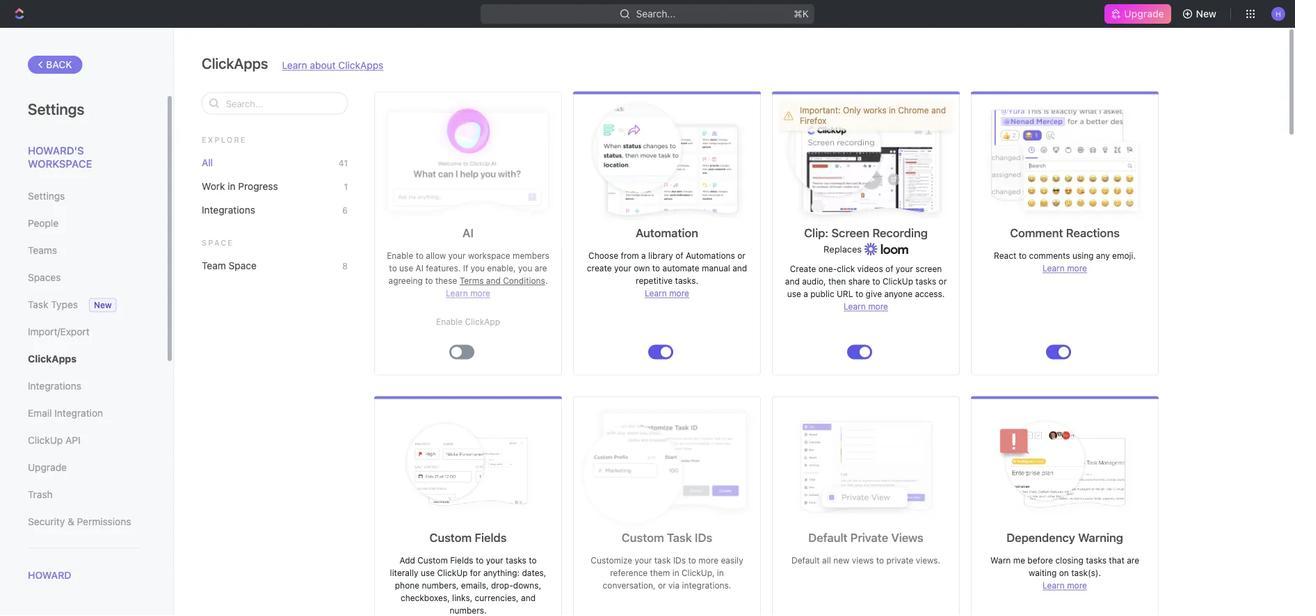 Task type: describe. For each thing, give the bounding box(es) containing it.
closing
[[1056, 556, 1084, 565]]

choose from a library of automations or create your own to automate manual and repetitive tasks. learn more
[[587, 251, 748, 298]]

new inside settings element
[[94, 300, 112, 310]]

currencies,
[[475, 593, 519, 603]]

private
[[887, 556, 914, 565]]

custom inside "add custom fields to your tasks to literally use clickup for anything: dates, phone numbers, emails, drop-downs, checkboxes, links, currencies, and numbers."
[[418, 556, 448, 565]]

fields inside "add custom fields to your tasks to literally use clickup for anything: dates, phone numbers, emails, drop-downs, checkboxes, links, currencies, and numbers."
[[450, 556, 474, 565]]

learn inside 'react to comments using any emoji. learn more'
[[1043, 263, 1065, 273]]

upgrade inside settings element
[[28, 462, 67, 473]]

own
[[634, 263, 650, 273]]

then
[[829, 277, 846, 286]]

private
[[851, 531, 889, 545]]

learn about clickapps
[[282, 59, 384, 71]]

one-
[[819, 264, 837, 274]]

to up the "give"
[[873, 277, 881, 286]]

clickapps inside settings element
[[28, 353, 77, 365]]

default for default all new views to private views.
[[792, 556, 820, 565]]

clickup inside create one-click videos of your screen and audio, then share to clickup tasks or use a public url to give anyone access. learn more
[[883, 277, 914, 286]]

audio,
[[802, 277, 827, 286]]

terms and conditions link
[[460, 276, 546, 286]]

important: only works in chrome and firefox
[[800, 105, 946, 125]]

howard's workspace
[[28, 144, 92, 170]]

checkboxes,
[[401, 593, 450, 603]]

of for your
[[886, 264, 894, 274]]

numbers.
[[450, 606, 487, 615]]

settings element
[[0, 28, 174, 615]]

access.
[[915, 289, 945, 299]]

task(s).
[[1072, 568, 1102, 578]]

customize your task ids to more easily reference them in clickup, in conversation, or via integrations.
[[591, 556, 744, 590]]

import/export link
[[28, 320, 138, 344]]

progress
[[238, 180, 278, 192]]

1 you from the left
[[471, 263, 485, 273]]

learn more link for automation
[[645, 288, 690, 298]]

1 vertical spatial space
[[229, 260, 257, 271]]

important:
[[800, 105, 841, 115]]

anything:
[[484, 568, 520, 578]]

clickup,
[[682, 568, 715, 578]]

clickup inside settings element
[[28, 435, 63, 446]]

react to comments using any emoji. learn more
[[994, 251, 1136, 273]]

share
[[849, 277, 871, 286]]

emoji.
[[1113, 251, 1136, 261]]

trash link
[[28, 483, 138, 507]]

your inside create one-click videos of your screen and audio, then share to clickup tasks or use a public url to give anyone access. learn more
[[896, 264, 914, 274]]

tasks inside create one-click videos of your screen and audio, then share to clickup tasks or use a public url to give anyone access. learn more
[[916, 277, 937, 286]]

that
[[1110, 556, 1125, 565]]

recording
[[873, 226, 928, 240]]

public
[[811, 289, 835, 299]]

1 horizontal spatial clickapps
[[202, 54, 268, 72]]

security & permissions
[[28, 516, 131, 528]]

me
[[1014, 556, 1026, 565]]

import/export
[[28, 326, 90, 338]]

enable to allow your workspace members to use ai features. if you enable, you are agreeing to these
[[387, 251, 550, 286]]

add
[[400, 556, 415, 565]]

new inside button
[[1197, 8, 1217, 19]]

using
[[1073, 251, 1094, 261]]

downs,
[[513, 581, 542, 590]]

or inside create one-click videos of your screen and audio, then share to clickup tasks or use a public url to give anyone access. learn more
[[939, 277, 947, 286]]

2 horizontal spatial clickapps
[[338, 59, 384, 71]]

1 horizontal spatial integrations
[[202, 204, 255, 215]]

⌘k
[[794, 8, 809, 19]]

phone
[[395, 581, 420, 590]]

1 vertical spatial task
[[667, 531, 692, 545]]

all
[[823, 556, 831, 565]]

task types
[[28, 299, 78, 310]]

create one-click videos of your screen and audio, then share to clickup tasks or use a public url to give anyone access. learn more
[[786, 264, 947, 311]]

clip:
[[805, 226, 829, 240]]

react
[[994, 251, 1017, 261]]

Search... text field
[[226, 93, 340, 114]]

new
[[834, 556, 850, 565]]

your inside the customize your task ids to more easily reference them in clickup, in conversation, or via integrations.
[[635, 556, 652, 565]]

email
[[28, 407, 52, 419]]

and inside create one-click videos of your screen and audio, then share to clickup tasks or use a public url to give anyone access. learn more
[[786, 277, 800, 286]]

tasks.
[[675, 276, 699, 286]]

from
[[621, 251, 639, 261]]

features.
[[426, 263, 461, 273]]

to up for
[[476, 556, 484, 565]]

customize
[[591, 556, 633, 565]]

team
[[202, 260, 226, 271]]

dependency
[[1007, 531, 1076, 545]]

teams link
[[28, 239, 138, 262]]

work
[[202, 180, 225, 192]]

automation
[[636, 226, 699, 240]]

types
[[51, 299, 78, 310]]

more down terms
[[471, 288, 491, 298]]

links,
[[452, 593, 473, 603]]

create
[[790, 264, 817, 274]]

enable for enable clickapp
[[436, 317, 463, 326]]

1 horizontal spatial fields
[[475, 531, 507, 545]]

clickup api link
[[28, 429, 138, 452]]

add custom fields to your tasks to literally use clickup for anything: dates, phone numbers, emails, drop-downs, checkboxes, links, currencies, and numbers.
[[390, 556, 547, 615]]

easily
[[721, 556, 744, 565]]

task
[[655, 556, 671, 565]]

task inside settings element
[[28, 299, 48, 310]]

use inside create one-click videos of your screen and audio, then share to clickup tasks or use a public url to give anyone access. learn more
[[788, 289, 802, 299]]

learn inside choose from a library of automations or create your own to automate manual and repetitive tasks. learn more
[[645, 288, 667, 298]]

reactions
[[1067, 226, 1120, 240]]

learn more link down the "give"
[[844, 302, 889, 311]]

of for automations
[[676, 251, 684, 261]]

warn
[[991, 556, 1011, 565]]

team space
[[202, 260, 257, 271]]

ids inside the customize your task ids to more easily reference them in clickup, in conversation, or via integrations.
[[674, 556, 686, 565]]

and inside choose from a library of automations or create your own to automate manual and repetitive tasks. learn more
[[733, 263, 748, 273]]

back
[[46, 59, 72, 70]]

library
[[649, 251, 673, 261]]

1 vertical spatial upgrade link
[[28, 456, 138, 479]]

chrome
[[899, 105, 930, 115]]

more inside the customize your task ids to more easily reference them in clickup, in conversation, or via integrations.
[[699, 556, 719, 565]]

or inside choose from a library of automations or create your own to automate manual and repetitive tasks. learn more
[[738, 251, 746, 261]]

learn more link for ai
[[446, 288, 491, 298]]

learn about clickapps link
[[282, 59, 384, 71]]

permissions
[[77, 516, 131, 528]]

workspace
[[468, 251, 511, 261]]

waiting
[[1029, 568, 1057, 578]]

2 you from the left
[[518, 263, 533, 273]]

in right "work"
[[228, 180, 236, 192]]

numbers,
[[422, 581, 459, 590]]

learn more link for dependency warning
[[1043, 581, 1088, 590]]

clickup inside "add custom fields to your tasks to literally use clickup for anything: dates, phone numbers, emails, drop-downs, checkboxes, links, currencies, and numbers."
[[437, 568, 468, 578]]

conversation,
[[603, 581, 656, 590]]

your inside 'enable to allow your workspace members to use ai features. if you enable, you are agreeing to these'
[[449, 251, 466, 261]]

email integration link
[[28, 402, 138, 425]]

views
[[892, 531, 924, 545]]

h button
[[1268, 3, 1290, 25]]

1 horizontal spatial ai
[[463, 226, 474, 240]]



Task type: vqa. For each thing, say whether or not it's contained in the screenshot.
"Apply revisions to designs based on feedback from supervisor ⚒️" for first The Apply Revisions To Designs Based On Feedback From Supervisor ⚒️ link from the top of the page
no



Task type: locate. For each thing, give the bounding box(es) containing it.
integrations
[[202, 204, 255, 215], [28, 380, 81, 392]]

in down the easily
[[717, 568, 724, 578]]

use inside 'enable to allow your workspace members to use ai features. if you enable, you are agreeing to these'
[[400, 263, 414, 273]]

or right automations
[[738, 251, 746, 261]]

are
[[535, 263, 547, 273], [1127, 556, 1140, 565]]

learn down on at bottom
[[1043, 581, 1065, 590]]

you
[[471, 263, 485, 273], [518, 263, 533, 273]]

or
[[738, 251, 746, 261], [939, 277, 947, 286], [658, 581, 666, 590]]

and down the enable,
[[486, 276, 501, 286]]

2 horizontal spatial tasks
[[1086, 556, 1107, 565]]

0 vertical spatial default
[[809, 531, 848, 545]]

new
[[1197, 8, 1217, 19], [94, 300, 112, 310]]

2 horizontal spatial use
[[788, 289, 802, 299]]

click
[[837, 264, 855, 274]]

default
[[809, 531, 848, 545], [792, 556, 820, 565]]

choose
[[589, 251, 619, 261]]

comment
[[1011, 226, 1064, 240]]

tasks up the anything:
[[506, 556, 527, 565]]

to up dates,
[[529, 556, 537, 565]]

clickapps link
[[28, 347, 138, 371]]

0 horizontal spatial of
[[676, 251, 684, 261]]

are right 'that'
[[1127, 556, 1140, 565]]

a inside choose from a library of automations or create your own to automate manual and repetitive tasks. learn more
[[642, 251, 646, 261]]

replaces
[[824, 244, 865, 254]]

of inside choose from a library of automations or create your own to automate manual and repetitive tasks. learn more
[[676, 251, 684, 261]]

1 vertical spatial new
[[94, 300, 112, 310]]

enable inside 'enable to allow your workspace members to use ai features. if you enable, you are agreeing to these'
[[387, 251, 414, 261]]

learn inside create one-click videos of your screen and audio, then share to clickup tasks or use a public url to give anyone access. learn more
[[844, 302, 866, 311]]

0 vertical spatial ai
[[463, 226, 474, 240]]

1 horizontal spatial enable
[[436, 317, 463, 326]]

1 vertical spatial ids
[[674, 556, 686, 565]]

warn me before closing tasks that are waiting on task(s). learn more
[[991, 556, 1140, 590]]

1
[[344, 182, 348, 192]]

ids up clickup,
[[695, 531, 713, 545]]

0 vertical spatial new
[[1197, 8, 1217, 19]]

to left these
[[425, 276, 433, 286]]

fields up for
[[450, 556, 474, 565]]

or up access.
[[939, 277, 947, 286]]

more inside choose from a library of automations or create your own to automate manual and repetitive tasks. learn more
[[670, 288, 690, 298]]

enable,
[[487, 263, 516, 273]]

your inside choose from a library of automations or create your own to automate manual and repetitive tasks. learn more
[[614, 263, 632, 273]]

1 horizontal spatial a
[[804, 289, 809, 299]]

default private views
[[809, 531, 924, 545]]

upgrade down clickup api
[[28, 462, 67, 473]]

0 horizontal spatial enable
[[387, 251, 414, 261]]

0 vertical spatial are
[[535, 263, 547, 273]]

use up the agreeing
[[400, 263, 414, 273]]

1 vertical spatial use
[[788, 289, 802, 299]]

only
[[843, 105, 861, 115]]

ai inside 'enable to allow your workspace members to use ai features. if you enable, you are agreeing to these'
[[416, 263, 424, 273]]

more down the "give"
[[869, 302, 889, 311]]

to inside the customize your task ids to more easily reference them in clickup, in conversation, or via integrations.
[[689, 556, 697, 565]]

ai up the agreeing
[[416, 263, 424, 273]]

learn more link for comment reactions
[[1043, 263, 1088, 273]]

more down task(s).
[[1068, 581, 1088, 590]]

tasks inside "add custom fields to your tasks to literally use clickup for anything: dates, phone numbers, emails, drop-downs, checkboxes, links, currencies, and numbers."
[[506, 556, 527, 565]]

0 vertical spatial or
[[738, 251, 746, 261]]

to up the agreeing
[[389, 263, 397, 273]]

to inside choose from a library of automations or create your own to automate manual and repetitive tasks. learn more
[[653, 263, 661, 273]]

0 horizontal spatial are
[[535, 263, 547, 273]]

2 horizontal spatial or
[[939, 277, 947, 286]]

a up own
[[642, 251, 646, 261]]

to right views in the right bottom of the page
[[877, 556, 885, 565]]

task
[[28, 299, 48, 310], [667, 531, 692, 545]]

1 vertical spatial integrations
[[28, 380, 81, 392]]

0 vertical spatial clickup
[[883, 277, 914, 286]]

your down from
[[614, 263, 632, 273]]

1 horizontal spatial new
[[1197, 8, 1217, 19]]

task up task
[[667, 531, 692, 545]]

0 horizontal spatial or
[[658, 581, 666, 590]]

views
[[852, 556, 874, 565]]

and down downs,
[[521, 593, 536, 603]]

clip: screen recording
[[805, 226, 928, 240]]

and down create
[[786, 277, 800, 286]]

clickup up numbers,
[[437, 568, 468, 578]]

default for default private views
[[809, 531, 848, 545]]

custom right add
[[418, 556, 448, 565]]

spaces link
[[28, 266, 138, 290]]

new button
[[1177, 3, 1226, 25]]

howard's
[[28, 144, 84, 156]]

more down tasks.
[[670, 288, 690, 298]]

custom
[[430, 531, 472, 545], [622, 531, 664, 545], [418, 556, 448, 565]]

1 horizontal spatial clickup
[[437, 568, 468, 578]]

0 horizontal spatial you
[[471, 263, 485, 273]]

tasks down "screen"
[[916, 277, 937, 286]]

you right if
[[471, 263, 485, 273]]

learn more link down on at bottom
[[1043, 581, 1088, 590]]

clickup up anyone
[[883, 277, 914, 286]]

of right videos
[[886, 264, 894, 274]]

to
[[416, 251, 424, 261], [1019, 251, 1027, 261], [389, 263, 397, 273], [653, 263, 661, 273], [425, 276, 433, 286], [873, 277, 881, 286], [856, 289, 864, 299], [476, 556, 484, 565], [529, 556, 537, 565], [689, 556, 697, 565], [877, 556, 885, 565]]

0 vertical spatial upgrade
[[1125, 8, 1165, 19]]

upgrade link left new button at the right top of page
[[1105, 4, 1172, 24]]

custom task ids
[[622, 531, 713, 545]]

more inside 'react to comments using any emoji. learn more'
[[1068, 263, 1088, 273]]

settings link
[[28, 184, 138, 208]]

integrations up email integration
[[28, 380, 81, 392]]

anyone
[[885, 289, 913, 299]]

tasks inside warn me before closing tasks that are waiting on task(s). learn more
[[1086, 556, 1107, 565]]

reference
[[610, 568, 648, 578]]

2 settings from the top
[[28, 190, 65, 202]]

and right manual
[[733, 263, 748, 273]]

custom up task
[[622, 531, 664, 545]]

more down using
[[1068, 263, 1088, 273]]

0 vertical spatial upgrade link
[[1105, 4, 1172, 24]]

0 vertical spatial task
[[28, 299, 48, 310]]

ids right task
[[674, 556, 686, 565]]

give
[[866, 289, 882, 299]]

comment reactions
[[1011, 226, 1120, 240]]

security & permissions link
[[28, 510, 138, 534]]

use down create
[[788, 289, 802, 299]]

spaces
[[28, 272, 61, 283]]

1 vertical spatial a
[[804, 289, 809, 299]]

more inside warn me before closing tasks that are waiting on task(s). learn more
[[1068, 581, 1088, 590]]

space
[[202, 238, 234, 247], [229, 260, 257, 271]]

learn down these
[[446, 288, 468, 298]]

your inside "add custom fields to your tasks to literally use clickup for anything: dates, phone numbers, emails, drop-downs, checkboxes, links, currencies, and numbers."
[[486, 556, 504, 565]]

0 vertical spatial integrations
[[202, 204, 255, 215]]

and right chrome
[[932, 105, 946, 115]]

1 vertical spatial enable
[[436, 317, 463, 326]]

learn left about
[[282, 59, 307, 71]]

all
[[202, 157, 213, 168]]

a inside create one-click videos of your screen and audio, then share to clickup tasks or use a public url to give anyone access. learn more
[[804, 289, 809, 299]]

0 horizontal spatial integrations
[[28, 380, 81, 392]]

drop-
[[491, 581, 513, 590]]

0 vertical spatial use
[[400, 263, 414, 273]]

terms
[[460, 276, 484, 286]]

integrations inside settings element
[[28, 380, 81, 392]]

of inside create one-click videos of your screen and audio, then share to clickup tasks or use a public url to give anyone access. learn more
[[886, 264, 894, 274]]

.
[[546, 276, 548, 286]]

task left types
[[28, 299, 48, 310]]

learn down url on the right top
[[844, 302, 866, 311]]

or inside the customize your task ids to more easily reference them in clickup, in conversation, or via integrations.
[[658, 581, 666, 590]]

custom for custom task ids
[[622, 531, 664, 545]]

1 vertical spatial fields
[[450, 556, 474, 565]]

clickapp
[[465, 317, 500, 326]]

in right the works
[[889, 105, 896, 115]]

are up the .
[[535, 263, 547, 273]]

back link
[[28, 56, 83, 74]]

search...
[[636, 8, 676, 19]]

clickapps down import/export
[[28, 353, 77, 365]]

1 horizontal spatial are
[[1127, 556, 1140, 565]]

tasks
[[916, 277, 937, 286], [506, 556, 527, 565], [1086, 556, 1107, 565]]

your up the anything:
[[486, 556, 504, 565]]

enable up the agreeing
[[387, 251, 414, 261]]

about
[[310, 59, 336, 71]]

0 horizontal spatial tasks
[[506, 556, 527, 565]]

of up automate
[[676, 251, 684, 261]]

and inside "add custom fields to your tasks to literally use clickup for anything: dates, phone numbers, emails, drop-downs, checkboxes, links, currencies, and numbers."
[[521, 593, 536, 603]]

0 horizontal spatial task
[[28, 299, 48, 310]]

0 horizontal spatial new
[[94, 300, 112, 310]]

upgrade link down clickup api link
[[28, 456, 138, 479]]

in up via
[[673, 568, 680, 578]]

0 vertical spatial fields
[[475, 531, 507, 545]]

tasks up task(s).
[[1086, 556, 1107, 565]]

0 horizontal spatial upgrade link
[[28, 456, 138, 479]]

settings
[[28, 100, 84, 118], [28, 190, 65, 202]]

0 horizontal spatial fields
[[450, 556, 474, 565]]

1 vertical spatial are
[[1127, 556, 1140, 565]]

people link
[[28, 212, 138, 235]]

learn more link down repetitive
[[645, 288, 690, 298]]

to up repetitive
[[653, 263, 661, 273]]

1 horizontal spatial ids
[[695, 531, 713, 545]]

to inside 'react to comments using any emoji. learn more'
[[1019, 251, 1027, 261]]

screen
[[916, 264, 942, 274]]

1 vertical spatial ai
[[416, 263, 424, 273]]

terms and conditions .
[[460, 276, 548, 286]]

0 horizontal spatial clickapps
[[28, 353, 77, 365]]

custom up for
[[430, 531, 472, 545]]

0 horizontal spatial ai
[[416, 263, 424, 273]]

1 vertical spatial default
[[792, 556, 820, 565]]

your
[[449, 251, 466, 261], [614, 263, 632, 273], [896, 264, 914, 274], [486, 556, 504, 565], [635, 556, 652, 565]]

fields up the anything:
[[475, 531, 507, 545]]

space up team
[[202, 238, 234, 247]]

0 horizontal spatial upgrade
[[28, 462, 67, 473]]

enable left clickapp
[[436, 317, 463, 326]]

works
[[864, 105, 887, 115]]

your up reference
[[635, 556, 652, 565]]

integration
[[54, 407, 103, 419]]

conditions
[[503, 276, 546, 286]]

in inside important: only works in chrome and firefox
[[889, 105, 896, 115]]

1 horizontal spatial upgrade
[[1125, 8, 1165, 19]]

and
[[932, 105, 946, 115], [733, 263, 748, 273], [486, 276, 501, 286], [786, 277, 800, 286], [521, 593, 536, 603]]

you up conditions
[[518, 263, 533, 273]]

1 settings from the top
[[28, 100, 84, 118]]

dependency warning
[[1007, 531, 1124, 545]]

0 horizontal spatial use
[[400, 263, 414, 273]]

0 horizontal spatial clickup
[[28, 435, 63, 446]]

clickapps
[[202, 54, 268, 72], [338, 59, 384, 71], [28, 353, 77, 365]]

settings up howard's
[[28, 100, 84, 118]]

learn down repetitive
[[645, 288, 667, 298]]

1 vertical spatial settings
[[28, 190, 65, 202]]

learn inside warn me before closing tasks that are waiting on task(s). learn more
[[1043, 581, 1065, 590]]

and inside important: only works in chrome and firefox
[[932, 105, 946, 115]]

learn more link down comments
[[1043, 263, 1088, 273]]

space right team
[[229, 260, 257, 271]]

repetitive
[[636, 276, 673, 286]]

url
[[837, 289, 854, 299]]

manual
[[702, 263, 731, 273]]

your up if
[[449, 251, 466, 261]]

0 vertical spatial enable
[[387, 251, 414, 261]]

custom for custom fields
[[430, 531, 472, 545]]

your left "screen"
[[896, 264, 914, 274]]

2 horizontal spatial clickup
[[883, 277, 914, 286]]

to up clickup,
[[689, 556, 697, 565]]

are inside warn me before closing tasks that are waiting on task(s). learn more
[[1127, 556, 1140, 565]]

automate
[[663, 263, 700, 273]]

0 horizontal spatial ids
[[674, 556, 686, 565]]

learn more link down terms
[[446, 288, 491, 298]]

1 horizontal spatial tasks
[[916, 277, 937, 286]]

ids
[[695, 531, 713, 545], [674, 556, 686, 565]]

settings up people
[[28, 190, 65, 202]]

0 vertical spatial space
[[202, 238, 234, 247]]

1 horizontal spatial use
[[421, 568, 435, 578]]

2 vertical spatial or
[[658, 581, 666, 590]]

1 horizontal spatial you
[[518, 263, 533, 273]]

ai up workspace on the left of the page
[[463, 226, 474, 240]]

are inside 'enable to allow your workspace members to use ai features. if you enable, you are agreeing to these'
[[535, 263, 547, 273]]

these
[[436, 276, 457, 286]]

more inside create one-click videos of your screen and audio, then share to clickup tasks or use a public url to give anyone access. learn more
[[869, 302, 889, 311]]

&
[[67, 516, 74, 528]]

default left all
[[792, 556, 820, 565]]

literally
[[390, 568, 419, 578]]

api
[[65, 435, 81, 446]]

0 vertical spatial of
[[676, 251, 684, 261]]

0 vertical spatial settings
[[28, 100, 84, 118]]

them
[[650, 568, 670, 578]]

1 horizontal spatial upgrade link
[[1105, 4, 1172, 24]]

learn down comments
[[1043, 263, 1065, 273]]

clickapps right about
[[338, 59, 384, 71]]

1 vertical spatial of
[[886, 264, 894, 274]]

clickapps up search... text box
[[202, 54, 268, 72]]

workspace
[[28, 158, 92, 170]]

a down audio,
[[804, 289, 809, 299]]

0 vertical spatial a
[[642, 251, 646, 261]]

to left allow
[[416, 251, 424, 261]]

1 horizontal spatial task
[[667, 531, 692, 545]]

default all new views to private views.
[[792, 556, 941, 565]]

a
[[642, 251, 646, 261], [804, 289, 809, 299]]

1 horizontal spatial of
[[886, 264, 894, 274]]

0 vertical spatial ids
[[695, 531, 713, 545]]

before
[[1028, 556, 1054, 565]]

integrations down work in progress in the top of the page
[[202, 204, 255, 215]]

enable for enable to allow your workspace members to use ai features. if you enable, you are agreeing to these
[[387, 251, 414, 261]]

1 vertical spatial clickup
[[28, 435, 63, 446]]

1 vertical spatial upgrade
[[28, 462, 67, 473]]

1 horizontal spatial or
[[738, 251, 746, 261]]

to down the share
[[856, 289, 864, 299]]

clickup
[[883, 277, 914, 286], [28, 435, 63, 446], [437, 568, 468, 578]]

in
[[889, 105, 896, 115], [228, 180, 236, 192], [673, 568, 680, 578], [717, 568, 724, 578]]

default up all
[[809, 531, 848, 545]]

firefox
[[800, 115, 827, 125]]

more up clickup,
[[699, 556, 719, 565]]

to right react
[[1019, 251, 1027, 261]]

learn more
[[446, 288, 491, 298]]

1 vertical spatial or
[[939, 277, 947, 286]]

or left via
[[658, 581, 666, 590]]

upgrade left new button at the right top of page
[[1125, 8, 1165, 19]]

2 vertical spatial clickup
[[437, 568, 468, 578]]

0 horizontal spatial a
[[642, 251, 646, 261]]

custom fields
[[430, 531, 507, 545]]

use up numbers,
[[421, 568, 435, 578]]

upgrade
[[1125, 8, 1165, 19], [28, 462, 67, 473]]

use inside "add custom fields to your tasks to literally use clickup for anything: dates, phone numbers, emails, drop-downs, checkboxes, links, currencies, and numbers."
[[421, 568, 435, 578]]

2 vertical spatial use
[[421, 568, 435, 578]]

clickup left the api on the left bottom
[[28, 435, 63, 446]]



